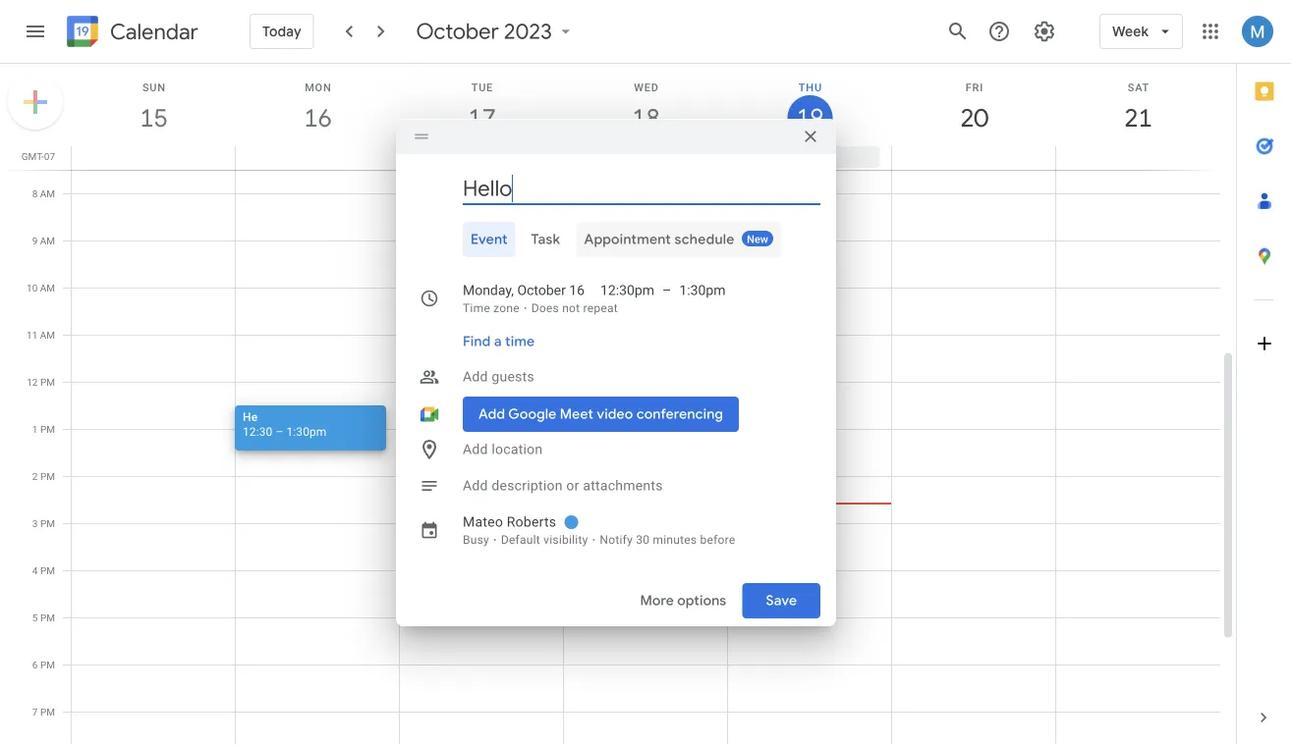 Task type: locate. For each thing, give the bounding box(es) containing it.
1 left pending
[[755, 150, 762, 164]]

16
[[303, 102, 331, 134], [569, 283, 585, 299]]

19
[[795, 102, 823, 133]]

7 pm
[[32, 707, 55, 718]]

6 pm from the top
[[40, 612, 55, 624]]

schedule
[[675, 231, 735, 249]]

grid
[[0, 64, 1236, 746]]

sun
[[142, 81, 166, 93]]

pm right 7 at left bottom
[[40, 707, 55, 718]]

event
[[471, 231, 508, 249]]

0 vertical spatial –
[[662, 283, 672, 299]]

sun 15
[[138, 81, 167, 134]]

notify 30 minutes before
[[600, 534, 735, 547]]

1 up 2
[[32, 424, 38, 435]]

0 horizontal spatial –
[[276, 425, 283, 439]]

18 link
[[624, 95, 669, 141]]

0 horizontal spatial 1:30pm
[[286, 425, 327, 439]]

pm for 1 pm
[[40, 424, 55, 435]]

12
[[27, 376, 38, 388]]

am
[[40, 188, 55, 199], [40, 235, 55, 247], [40, 282, 55, 294], [40, 329, 55, 341]]

pm
[[40, 376, 55, 388], [40, 424, 55, 435], [40, 471, 55, 482], [40, 518, 55, 530], [40, 565, 55, 577], [40, 612, 55, 624], [40, 659, 55, 671], [40, 707, 55, 718]]

0 vertical spatial 1
[[755, 150, 762, 164]]

mateo
[[463, 514, 503, 531]]

pm for 4 pm
[[40, 565, 55, 577]]

1 horizontal spatial 1
[[755, 150, 762, 164]]

pm right 4
[[40, 565, 55, 577]]

fri 20
[[959, 81, 987, 134]]

2 pm from the top
[[40, 424, 55, 435]]

2 vertical spatial add
[[463, 478, 488, 494]]

cell up add title text field
[[564, 146, 728, 170]]

october up 'does'
[[517, 283, 566, 299]]

1 vertical spatial 1:30pm
[[286, 425, 327, 439]]

11
[[27, 329, 38, 341]]

16 up does not repeat
[[569, 283, 585, 299]]

add for add guests
[[463, 369, 488, 385]]

cell down 15 link
[[72, 146, 236, 170]]

17
[[467, 102, 495, 134]]

4 am from the top
[[40, 329, 55, 341]]

1 vertical spatial 1
[[32, 424, 38, 435]]

am right 10
[[40, 282, 55, 294]]

1 vertical spatial october
[[517, 283, 566, 299]]

tue
[[471, 81, 493, 93]]

1 horizontal spatial october
[[517, 283, 566, 299]]

1 am from the top
[[40, 188, 55, 199]]

pm right 2
[[40, 471, 55, 482]]

october up tue
[[416, 18, 499, 45]]

or
[[566, 478, 579, 494]]

pm right 12
[[40, 376, 55, 388]]

8 am
[[32, 188, 55, 199]]

add inside dropdown button
[[463, 369, 488, 385]]

1:30pm right 12:30
[[286, 425, 327, 439]]

5 pm from the top
[[40, 565, 55, 577]]

1 inside button
[[755, 150, 762, 164]]

cell down 21
[[1056, 146, 1220, 170]]

3 add from the top
[[463, 478, 488, 494]]

guests
[[492, 369, 534, 385]]

1 for 1 pending task
[[755, 150, 762, 164]]

1 vertical spatial add
[[463, 442, 488, 458]]

add location
[[463, 442, 543, 458]]

time
[[505, 333, 535, 351]]

cell
[[72, 146, 236, 170], [236, 146, 400, 170], [400, 146, 564, 170], [564, 146, 728, 170], [892, 146, 1056, 170], [1056, 146, 1220, 170]]

cell down 20
[[892, 146, 1056, 170]]

cell down 16 'link'
[[236, 146, 400, 170]]

3
[[32, 518, 38, 530]]

grid containing 15
[[0, 64, 1236, 746]]

0 vertical spatial 16
[[303, 102, 331, 134]]

tue 17
[[467, 81, 495, 134]]

0 horizontal spatial tab list
[[412, 222, 821, 257]]

1:30pm right "to" element
[[679, 283, 726, 299]]

5 cell from the left
[[892, 146, 1056, 170]]

0 horizontal spatial 1
[[32, 424, 38, 435]]

1 horizontal spatial 1:30pm
[[679, 283, 726, 299]]

3 cell from the left
[[400, 146, 564, 170]]

am right 8
[[40, 188, 55, 199]]

1 vertical spatial –
[[276, 425, 283, 439]]

tab list containing event
[[412, 222, 821, 257]]

9 am
[[32, 235, 55, 247]]

16 down mon
[[303, 102, 331, 134]]

2
[[32, 471, 38, 482]]

2023
[[504, 18, 552, 45]]

gmt-
[[21, 150, 44, 162]]

21 link
[[1116, 95, 1161, 141]]

2 am from the top
[[40, 235, 55, 247]]

1:30pm inside he 12:30 – 1:30pm
[[286, 425, 327, 439]]

pm up 2 pm
[[40, 424, 55, 435]]

calendar
[[110, 18, 198, 46]]

new element
[[742, 231, 773, 247]]

6 cell from the left
[[1056, 146, 1220, 170]]

1 pm
[[32, 424, 55, 435]]

07
[[44, 150, 55, 162]]

pm for 2 pm
[[40, 471, 55, 482]]

2 add from the top
[[463, 442, 488, 458]]

pm right 6
[[40, 659, 55, 671]]

cell down 17 "link"
[[400, 146, 564, 170]]

1 vertical spatial 16
[[569, 283, 585, 299]]

1 horizontal spatial –
[[662, 283, 672, 299]]

pm for 7 pm
[[40, 707, 55, 718]]

gmt-07
[[21, 150, 55, 162]]

tab list
[[1237, 64, 1291, 691], [412, 222, 821, 257]]

new
[[747, 233, 768, 246]]

1 cell from the left
[[72, 146, 236, 170]]

description
[[492, 478, 563, 494]]

8 pm from the top
[[40, 707, 55, 718]]

15 link
[[131, 95, 176, 141]]

–
[[662, 283, 672, 299], [276, 425, 283, 439]]

today button
[[250, 8, 314, 55]]

– right 12:30pm
[[662, 283, 672, 299]]

am right 11 on the top left of the page
[[40, 329, 55, 341]]

does
[[531, 302, 559, 315]]

10 am
[[27, 282, 55, 294]]

am for 10 am
[[40, 282, 55, 294]]

7 pm from the top
[[40, 659, 55, 671]]

3 pm from the top
[[40, 471, 55, 482]]

3 am from the top
[[40, 282, 55, 294]]

pm right 3
[[40, 518, 55, 530]]

17 link
[[459, 95, 505, 141]]

1:30pm
[[679, 283, 726, 299], [286, 425, 327, 439]]

add for add description or attachments
[[463, 478, 488, 494]]

week button
[[1100, 8, 1183, 55]]

sat 21
[[1123, 81, 1151, 134]]

mon
[[305, 81, 332, 93]]

add guests button
[[455, 360, 821, 395]]

zone
[[493, 302, 520, 315]]

add up mateo
[[463, 478, 488, 494]]

2 cell from the left
[[236, 146, 400, 170]]

add left location
[[463, 442, 488, 458]]

today
[[262, 23, 301, 40]]

settings menu image
[[1033, 20, 1056, 43]]

18
[[631, 102, 659, 134]]

pm for 3 pm
[[40, 518, 55, 530]]

4 pm from the top
[[40, 518, 55, 530]]

0 vertical spatial add
[[463, 369, 488, 385]]

0 vertical spatial 1:30pm
[[679, 283, 726, 299]]

0 horizontal spatial october
[[416, 18, 499, 45]]

– right 12:30
[[276, 425, 283, 439]]

pm right 5
[[40, 612, 55, 624]]

20
[[959, 102, 987, 134]]

am for 8 am
[[40, 188, 55, 199]]

minutes
[[653, 534, 697, 547]]

am right 9
[[40, 235, 55, 247]]

default
[[501, 534, 540, 547]]

not
[[562, 302, 580, 315]]

20 link
[[952, 95, 997, 141]]

event button
[[463, 222, 516, 257]]

main drawer image
[[24, 20, 47, 43]]

11 am
[[27, 329, 55, 341]]

1 horizontal spatial tab list
[[1237, 64, 1291, 691]]

1 add from the top
[[463, 369, 488, 385]]

12:30
[[243, 425, 273, 439]]

1 pm from the top
[[40, 376, 55, 388]]

attachments
[[583, 478, 663, 494]]

october
[[416, 18, 499, 45], [517, 283, 566, 299]]

add down find
[[463, 369, 488, 385]]

0 horizontal spatial 16
[[303, 102, 331, 134]]

calendar heading
[[106, 18, 198, 46]]



Task type: describe. For each thing, give the bounding box(es) containing it.
am for 9 am
[[40, 235, 55, 247]]

19 link
[[788, 95, 833, 141]]

mon 16
[[303, 81, 332, 134]]

thu
[[799, 81, 822, 93]]

time
[[463, 302, 490, 315]]

calendar element
[[63, 12, 198, 55]]

4 pm
[[32, 565, 55, 577]]

12:30pm – 1:30pm
[[600, 283, 726, 299]]

week
[[1112, 23, 1149, 40]]

monday,
[[463, 283, 514, 299]]

3 pm
[[32, 518, 55, 530]]

30
[[636, 534, 650, 547]]

repeat
[[583, 302, 618, 315]]

notify
[[600, 534, 633, 547]]

2 pm
[[32, 471, 55, 482]]

4
[[32, 565, 38, 577]]

busy
[[463, 534, 489, 547]]

– inside he 12:30 – 1:30pm
[[276, 425, 283, 439]]

to element
[[662, 281, 672, 301]]

does not repeat
[[531, 302, 618, 315]]

task button
[[524, 222, 568, 257]]

roberts
[[507, 514, 556, 531]]

am for 11 am
[[40, 329, 55, 341]]

add description or attachments
[[463, 478, 663, 494]]

october 2023
[[416, 18, 552, 45]]

task
[[531, 231, 561, 249]]

mateo roberts
[[463, 514, 556, 531]]

before
[[700, 534, 735, 547]]

add guests
[[463, 369, 534, 385]]

a
[[494, 333, 502, 351]]

sat
[[1128, 81, 1150, 93]]

find a time
[[463, 333, 535, 351]]

visibility
[[544, 534, 588, 547]]

pm for 5 pm
[[40, 612, 55, 624]]

he
[[243, 410, 258, 424]]

12:30pm
[[600, 283, 654, 299]]

appointment schedule
[[584, 231, 735, 249]]

fri
[[966, 81, 984, 93]]

default visibility
[[501, 534, 588, 547]]

pm for 12 pm
[[40, 376, 55, 388]]

1 pending task button
[[728, 146, 880, 168]]

4 cell from the left
[[564, 146, 728, 170]]

7
[[32, 707, 38, 718]]

he 12:30 – 1:30pm
[[243, 410, 327, 439]]

Add title text field
[[463, 174, 821, 203]]

1 for 1 pm
[[32, 424, 38, 435]]

find
[[463, 333, 491, 351]]

october 2023 button
[[409, 18, 584, 45]]

12 pm
[[27, 376, 55, 388]]

6 pm
[[32, 659, 55, 671]]

16 inside mon 16
[[303, 102, 331, 134]]

appointment
[[584, 231, 671, 249]]

wed
[[634, 81, 659, 93]]

1 pending task
[[755, 150, 833, 164]]

pending
[[765, 150, 807, 164]]

0 vertical spatial october
[[416, 18, 499, 45]]

10
[[27, 282, 38, 294]]

15
[[138, 102, 167, 134]]

add for add location
[[463, 442, 488, 458]]

6
[[32, 659, 38, 671]]

1 pending task row
[[63, 146, 1236, 170]]

task
[[810, 150, 833, 164]]

pm for 6 pm
[[40, 659, 55, 671]]

5
[[32, 612, 38, 624]]

8
[[32, 188, 38, 199]]

1 horizontal spatial 16
[[569, 283, 585, 299]]

9
[[32, 235, 38, 247]]

location
[[492, 442, 543, 458]]

5 pm
[[32, 612, 55, 624]]

time zone
[[463, 302, 520, 315]]

find a time button
[[455, 324, 543, 360]]

monday, october 16
[[463, 283, 585, 299]]

thu 19
[[795, 81, 823, 133]]

16 link
[[295, 95, 341, 141]]



Task type: vqa. For each thing, say whether or not it's contained in the screenshot.
minutes
yes



